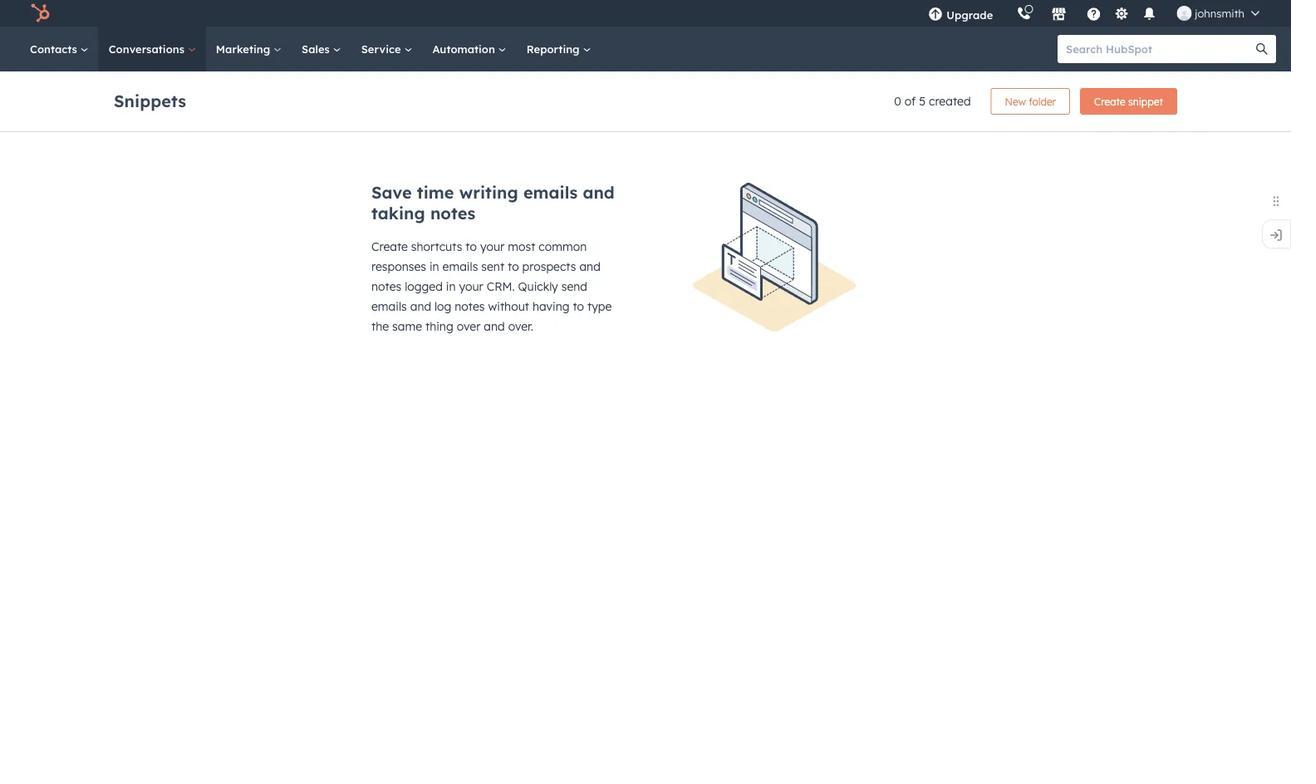 Task type: vqa. For each thing, say whether or not it's contained in the screenshot.
the Data Management element
no



Task type: locate. For each thing, give the bounding box(es) containing it.
in down shortcuts
[[430, 259, 439, 274]]

folder
[[1029, 95, 1056, 108]]

create inside 'button'
[[1094, 95, 1126, 108]]

2 horizontal spatial emails
[[523, 182, 578, 203]]

create
[[1094, 95, 1126, 108], [371, 239, 408, 254]]

to right sent
[[508, 259, 519, 274]]

shortcuts
[[411, 239, 462, 254]]

emails
[[523, 182, 578, 203], [443, 259, 478, 274], [371, 299, 407, 314]]

1 vertical spatial your
[[459, 279, 483, 294]]

to down send on the top
[[573, 299, 584, 314]]

create shortcuts to your most common responses in emails sent to prospects and notes logged in your crm. quickly send emails and log notes without having to type the same thing over and over.
[[371, 239, 612, 334]]

to
[[466, 239, 477, 254], [508, 259, 519, 274], [573, 299, 584, 314]]

your down sent
[[459, 279, 483, 294]]

1 horizontal spatial create
[[1094, 95, 1126, 108]]

0 horizontal spatial in
[[430, 259, 439, 274]]

save time writing emails and taking notes
[[371, 182, 615, 224]]

notes up shortcuts
[[430, 203, 476, 224]]

2 vertical spatial notes
[[455, 299, 485, 314]]

notifications image
[[1142, 7, 1157, 22]]

0
[[894, 94, 901, 108]]

logged
[[405, 279, 443, 294]]

notes down responses at left top
[[371, 279, 402, 294]]

johnsmith button
[[1167, 0, 1270, 27]]

1 vertical spatial emails
[[443, 259, 478, 274]]

1 vertical spatial to
[[508, 259, 519, 274]]

without
[[488, 299, 529, 314]]

create up responses at left top
[[371, 239, 408, 254]]

and down without
[[484, 319, 505, 334]]

and
[[583, 182, 615, 203], [580, 259, 601, 274], [410, 299, 431, 314], [484, 319, 505, 334]]

0 horizontal spatial to
[[466, 239, 477, 254]]

taking
[[371, 203, 425, 224]]

thing
[[425, 319, 453, 334]]

notes
[[430, 203, 476, 224], [371, 279, 402, 294], [455, 299, 485, 314]]

menu item
[[1005, 0, 1008, 27]]

in up log
[[446, 279, 456, 294]]

1 vertical spatial create
[[371, 239, 408, 254]]

0 vertical spatial emails
[[523, 182, 578, 203]]

emails up the
[[371, 299, 407, 314]]

new
[[1005, 95, 1026, 108]]

notes up over
[[455, 299, 485, 314]]

2 vertical spatial emails
[[371, 299, 407, 314]]

johnsmith
[[1195, 6, 1245, 20]]

create left snippet
[[1094, 95, 1126, 108]]

send
[[561, 279, 587, 294]]

menu
[[917, 0, 1271, 27]]

0 vertical spatial your
[[480, 239, 505, 254]]

your up sent
[[480, 239, 505, 254]]

emails inside save time writing emails and taking notes
[[523, 182, 578, 203]]

in
[[430, 259, 439, 274], [446, 279, 456, 294]]

most
[[508, 239, 535, 254]]

create snippet
[[1094, 95, 1163, 108]]

0 vertical spatial in
[[430, 259, 439, 274]]

create inside create shortcuts to your most common responses in emails sent to prospects and notes logged in your crm. quickly send emails and log notes without having to type the same thing over and over.
[[371, 239, 408, 254]]

sales link
[[292, 27, 351, 71]]

upgrade
[[947, 8, 993, 22]]

0 vertical spatial create
[[1094, 95, 1126, 108]]

create snippet button
[[1080, 88, 1177, 115]]

time
[[417, 182, 454, 203]]

settings link
[[1111, 5, 1132, 22]]

sales
[[302, 42, 333, 56]]

0 vertical spatial to
[[466, 239, 477, 254]]

snippets
[[114, 90, 186, 111]]

1 vertical spatial notes
[[371, 279, 402, 294]]

1 horizontal spatial in
[[446, 279, 456, 294]]

contacts
[[30, 42, 80, 56]]

log
[[435, 299, 452, 314]]

and up common
[[583, 182, 615, 203]]

create for create shortcuts to your most common responses in emails sent to prospects and notes logged in your crm. quickly send emails and log notes without having to type the same thing over and over.
[[371, 239, 408, 254]]

over
[[457, 319, 481, 334]]

0 horizontal spatial create
[[371, 239, 408, 254]]

2 horizontal spatial to
[[573, 299, 584, 314]]

automation link
[[422, 27, 517, 71]]

1 horizontal spatial emails
[[443, 259, 478, 274]]

0 vertical spatial notes
[[430, 203, 476, 224]]

your
[[480, 239, 505, 254], [459, 279, 483, 294]]

emails up common
[[523, 182, 578, 203]]

new folder
[[1005, 95, 1056, 108]]

snippets banner
[[114, 83, 1177, 115]]

automation
[[432, 42, 498, 56]]

having
[[533, 299, 570, 314]]

to right shortcuts
[[466, 239, 477, 254]]

and down logged at the left of page
[[410, 299, 431, 314]]

search image
[[1256, 43, 1268, 55]]

notes inside save time writing emails and taking notes
[[430, 203, 476, 224]]

calling icon image
[[1016, 6, 1031, 21]]

emails down shortcuts
[[443, 259, 478, 274]]

calling icon button
[[1010, 2, 1038, 24]]

0 of 5 created
[[894, 94, 971, 108]]

1 horizontal spatial to
[[508, 259, 519, 274]]

quickly
[[518, 279, 558, 294]]

reporting link
[[517, 27, 601, 71]]

type
[[587, 299, 612, 314]]



Task type: describe. For each thing, give the bounding box(es) containing it.
created
[[929, 94, 971, 108]]

contacts link
[[20, 27, 99, 71]]

Search HubSpot search field
[[1058, 35, 1261, 63]]

settings image
[[1114, 7, 1129, 22]]

marketing link
[[206, 27, 292, 71]]

john smith image
[[1177, 6, 1192, 21]]

snippet
[[1128, 95, 1163, 108]]

2 vertical spatial to
[[573, 299, 584, 314]]

conversations
[[109, 42, 188, 56]]

conversations link
[[99, 27, 206, 71]]

marketplaces button
[[1041, 0, 1076, 27]]

common
[[539, 239, 587, 254]]

prospects
[[522, 259, 576, 274]]

marketing
[[216, 42, 273, 56]]

1 vertical spatial in
[[446, 279, 456, 294]]

menu containing johnsmith
[[917, 0, 1271, 27]]

save
[[371, 182, 412, 203]]

same
[[392, 319, 422, 334]]

over.
[[508, 319, 533, 334]]

writing
[[459, 182, 518, 203]]

service link
[[351, 27, 422, 71]]

help image
[[1086, 7, 1101, 22]]

marketplaces image
[[1051, 7, 1066, 22]]

the
[[371, 319, 389, 334]]

create for create snippet
[[1094, 95, 1126, 108]]

of
[[905, 94, 916, 108]]

hubspot image
[[30, 3, 50, 23]]

and inside save time writing emails and taking notes
[[583, 182, 615, 203]]

upgrade image
[[928, 7, 943, 22]]

notifications button
[[1135, 0, 1164, 27]]

crm.
[[487, 279, 515, 294]]

service
[[361, 42, 404, 56]]

sent
[[481, 259, 504, 274]]

help button
[[1080, 0, 1108, 27]]

search button
[[1248, 35, 1276, 63]]

hubspot link
[[20, 3, 62, 23]]

responses
[[371, 259, 426, 274]]

and up send on the top
[[580, 259, 601, 274]]

0 horizontal spatial emails
[[371, 299, 407, 314]]

new folder button
[[991, 88, 1070, 115]]

5
[[919, 94, 926, 108]]

reporting
[[527, 42, 583, 56]]



